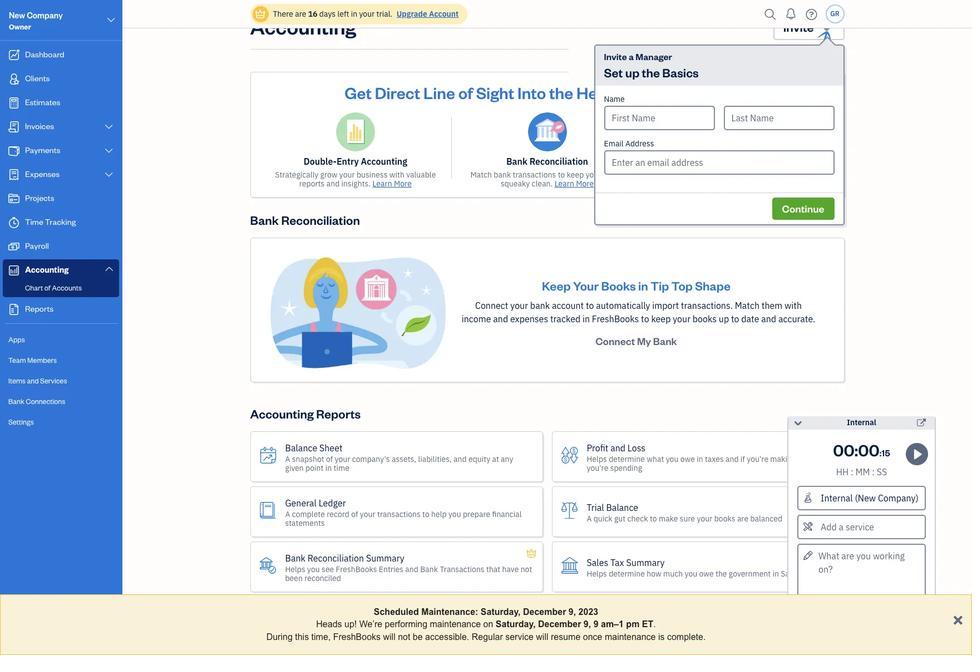 Task type: locate. For each thing, give the bounding box(es) containing it.
chevron large down image down 'estimates' link
[[104, 122, 114, 131]]

point
[[306, 463, 324, 473]]

in inside profit and loss helps determine what you owe in taxes and if you're making more than you're spending
[[697, 454, 703, 464]]

1 horizontal spatial chart
[[661, 179, 680, 189]]

: up ss
[[880, 447, 882, 459]]

bank left transactions on the bottom of page
[[420, 564, 438, 574]]

resume timer image
[[910, 448, 925, 461]]

expense image
[[7, 169, 21, 180]]

1 vertical spatial invite
[[604, 51, 627, 62]]

0 vertical spatial saturday,
[[481, 607, 521, 617]]

in inside balance sheet a snapshot of your company's assets, liabilities, and equity at any given point in time
[[325, 463, 332, 473]]

invoice image
[[7, 121, 21, 132]]

accounting link
[[3, 259, 119, 281]]

and
[[726, 156, 742, 167], [737, 170, 750, 180], [327, 179, 340, 189], [493, 313, 508, 324], [761, 313, 776, 324], [27, 376, 39, 385], [611, 442, 626, 453], [454, 454, 467, 464], [726, 454, 739, 464], [405, 564, 418, 574], [743, 619, 756, 629], [383, 624, 396, 634]]

learn more right clean. at the right
[[555, 179, 594, 189]]

1 vertical spatial bank
[[530, 300, 550, 311]]

payment image
[[7, 145, 21, 156]]

your up "account"
[[573, 278, 599, 293]]

are left 16
[[295, 9, 306, 19]]

reports up sheet on the left of page
[[316, 406, 361, 421]]

your right record
[[360, 509, 375, 519]]

2 horizontal spatial accounts
[[779, 156, 817, 167]]

your left trial.
[[359, 9, 375, 19]]

bank reconciliation up match bank transactions to keep your books squeaky clean.
[[506, 156, 588, 167]]

the down manager
[[642, 65, 660, 80]]

9, left 2023
[[569, 607, 576, 617]]

you inside general ledger a complete record of your transactions to help you prepare financial statements
[[449, 509, 461, 519]]

invite left a
[[604, 51, 627, 62]]

to left the make
[[650, 513, 657, 523]]

1 vertical spatial up
[[719, 313, 729, 324]]

freshbooks down up!
[[333, 632, 381, 642]]

chart
[[744, 156, 767, 167], [661, 179, 680, 189], [25, 283, 43, 292]]

double-entry accounting image
[[336, 112, 375, 151]]

1 vertical spatial 9,
[[584, 620, 591, 629]]

invoices link
[[3, 116, 119, 139]]

reconciliation inside bank reconciliation summary helps you see freshbooks entries and bank transactions that have not been reconciled
[[308, 552, 364, 564]]

0 horizontal spatial entry
[[337, 156, 359, 167]]

1 chevron large down image from the top
[[104, 122, 114, 131]]

0 vertical spatial up
[[625, 65, 640, 80]]

connect left my
[[596, 334, 635, 347]]

your inside journal entry helps you see all the manual journal entries and adjustments made to your books
[[587, 628, 602, 638]]

am–1
[[601, 620, 624, 629]]

connect
[[475, 300, 508, 311], [596, 334, 635, 347]]

the inside "sales tax summary helps determine how much you owe the government in sales taxes"
[[716, 569, 727, 579]]

strategically grow your business with valuable reports and insights.
[[275, 170, 436, 189]]

connect for your
[[475, 300, 508, 311]]

0 horizontal spatial invite
[[604, 51, 627, 62]]

1 horizontal spatial bank reconciliation
[[506, 156, 588, 167]]

and down them
[[761, 313, 776, 324]]

1 horizontal spatial 00
[[858, 439, 880, 460]]

books right sure
[[714, 513, 735, 523]]

learn more right insights.
[[373, 179, 412, 189]]

helps for sales tax summary
[[587, 569, 607, 579]]

00 left 15
[[858, 439, 880, 460]]

keep inside match bank transactions to keep your books squeaky clean.
[[567, 170, 584, 180]]

up inside "invite a manager set up the basics"
[[625, 65, 640, 80]]

will left the going at left bottom
[[383, 632, 396, 642]]

team
[[8, 356, 26, 365]]

0 vertical spatial invite
[[783, 19, 814, 35]]

2 vertical spatial chevron large down image
[[104, 264, 114, 273]]

will
[[383, 632, 396, 642], [536, 632, 548, 642]]

1 vertical spatial match
[[735, 300, 760, 311]]

reports inside main element
[[25, 303, 54, 314]]

1 vertical spatial reports
[[316, 406, 361, 421]]

summary up 'how'
[[626, 557, 665, 568]]

1 horizontal spatial you're
[[747, 454, 769, 464]]

and inside create journal entries and edit accounts in the chart of accounts with
[[737, 170, 750, 180]]

match up the date
[[735, 300, 760, 311]]

bank connections
[[8, 397, 65, 406]]

2 learn more from the left
[[555, 179, 594, 189]]

a down the trial at right bottom
[[587, 513, 592, 523]]

not down performing
[[398, 632, 410, 642]]

set
[[604, 65, 623, 80]]

accounting reports
[[250, 406, 361, 421]]

1 vertical spatial bank reconciliation
[[250, 212, 360, 228]]

and up 'scheduled' at bottom
[[405, 564, 418, 574]]

1 horizontal spatial entry
[[619, 607, 640, 619]]

invite
[[783, 19, 814, 35], [604, 51, 627, 62]]

00
[[833, 439, 855, 460], [858, 439, 880, 460]]

balance
[[285, 442, 317, 453], [606, 502, 638, 513]]

0 horizontal spatial with
[[389, 170, 405, 180]]

chevron large down image up chart of accounts link
[[104, 264, 114, 273]]

you inside "sales tax summary helps determine how much you owe the government in sales taxes"
[[685, 569, 697, 579]]

your down maintenance:
[[441, 624, 456, 634]]

1 horizontal spatial your
[[647, 82, 681, 103]]

summary inside bank reconciliation summary helps you see freshbooks entries and bank transactions that have not been reconciled
[[366, 552, 404, 564]]

and inside journal entry helps you see all the manual journal entries and adjustments made to your books
[[743, 619, 756, 629]]

double-entry accounting
[[304, 156, 407, 167]]

bank left clean. at the right
[[494, 170, 511, 180]]

helps up once
[[587, 619, 607, 629]]

Last Name text field
[[724, 106, 834, 130]]

1 vertical spatial keep
[[651, 313, 671, 324]]

2 learn from the left
[[555, 179, 574, 189]]

2 vertical spatial chart
[[25, 283, 43, 292]]

0 horizontal spatial sales
[[587, 557, 608, 568]]

entries left adjustments
[[717, 619, 741, 629]]

0 vertical spatial transactions
[[513, 170, 556, 180]]

1 horizontal spatial more
[[576, 179, 594, 189]]

1 horizontal spatial learn
[[555, 179, 574, 189]]

of right out
[[432, 624, 439, 634]]

1 vertical spatial not
[[398, 632, 410, 642]]

Add a client or project text field
[[799, 487, 925, 509]]

the left government on the bottom right of the page
[[716, 569, 727, 579]]

entries down journal entries and chart of accounts
[[711, 170, 735, 180]]

bank right my
[[653, 334, 677, 347]]

1 horizontal spatial bank
[[530, 300, 550, 311]]

: left ss
[[872, 466, 875, 477]]

determine for loss
[[609, 454, 645, 464]]

freshbooks up up!
[[336, 564, 377, 574]]

learn right clean. at the right
[[555, 179, 574, 189]]

books
[[601, 278, 636, 293]]

chevron large down image inside the invoices link
[[104, 122, 114, 131]]

0 horizontal spatial learn
[[373, 179, 392, 189]]

1 horizontal spatial business
[[458, 624, 489, 634]]

transactions left help
[[377, 509, 421, 519]]

1 horizontal spatial transactions
[[513, 170, 556, 180]]

general
[[285, 497, 317, 508]]

3 chevron large down image from the top
[[104, 264, 114, 273]]

payroll
[[25, 240, 49, 251]]

0 horizontal spatial connect
[[475, 300, 508, 311]]

1 vertical spatial sales
[[781, 569, 800, 579]]

chart of accounts
[[25, 283, 82, 292]]

journal entries and chart of accounts image
[[720, 112, 759, 151]]

on
[[483, 620, 493, 629]]

0 vertical spatial chevron large down image
[[104, 122, 114, 131]]

0 horizontal spatial business
[[357, 170, 388, 180]]

chevron large down image for accounting
[[104, 264, 114, 273]]

determine down loss
[[609, 454, 645, 464]]

and down journal entries and chart of accounts
[[737, 170, 750, 180]]

to inside match bank transactions to keep your books squeaky clean.
[[558, 170, 565, 180]]

and right items
[[27, 376, 39, 385]]

a for general ledger
[[285, 509, 290, 519]]

9,
[[569, 607, 576, 617], [584, 620, 591, 629]]

clean.
[[532, 179, 553, 189]]

First Name text field
[[604, 106, 715, 130]]

determine down tax on the right
[[609, 569, 645, 579]]

your inside general ledger a complete record of your transactions to help you prepare financial statements
[[360, 509, 375, 519]]

determine inside profit and loss helps determine what you owe in taxes and if you're making more than you're spending
[[609, 454, 645, 464]]

1 horizontal spatial reports
[[316, 406, 361, 421]]

accessible.
[[425, 632, 469, 642]]

1 learn from the left
[[373, 179, 392, 189]]

more for bank reconciliation
[[576, 179, 594, 189]]

reconciliation up match bank transactions to keep your books squeaky clean.
[[530, 156, 588, 167]]

freshbooks
[[592, 313, 639, 324], [336, 564, 377, 574], [333, 632, 381, 642]]

2 vertical spatial reconciliation
[[308, 552, 364, 564]]

0 vertical spatial sales
[[587, 557, 608, 568]]

0 vertical spatial not
[[521, 564, 532, 574]]

reconciliation down reports
[[281, 212, 360, 228]]

helps inside bank reconciliation summary helps you see freshbooks entries and bank transactions that have not been reconciled
[[285, 564, 305, 574]]

the inside "invite a manager set up the basics"
[[642, 65, 660, 80]]

upgrade
[[397, 9, 427, 19]]

accounts
[[767, 170, 799, 180]]

chevrondown image
[[819, 19, 834, 35]]

1 horizontal spatial keep
[[651, 313, 671, 324]]

invite for invite
[[783, 19, 814, 35]]

bank
[[494, 170, 511, 180], [530, 300, 550, 311]]

accounts down enter an email address text box
[[691, 179, 723, 189]]

learn more for double-entry accounting
[[373, 179, 412, 189]]

chart inside chart of accounts link
[[25, 283, 43, 292]]

0 vertical spatial match
[[470, 170, 492, 180]]

learn
[[373, 179, 392, 189], [555, 179, 574, 189]]

cash up overview
[[285, 612, 305, 623]]

et
[[642, 620, 653, 629]]

you
[[666, 454, 679, 464], [449, 509, 461, 519], [307, 564, 320, 574], [685, 569, 697, 579], [609, 619, 622, 629]]

learn right insights.
[[373, 179, 392, 189]]

of inside chart of accounts link
[[44, 283, 51, 292]]

1 vertical spatial your
[[573, 278, 599, 293]]

0 horizontal spatial reports
[[25, 303, 54, 314]]

you're down profit
[[587, 463, 608, 473]]

1 vertical spatial transactions
[[377, 509, 421, 519]]

invite a manager set up the basics
[[604, 51, 699, 80]]

0 horizontal spatial summary
[[366, 552, 404, 564]]

up inside connect your bank account to automatically import transactions. match them with income and expenses tracked in freshbooks to keep your books up to date and accurate.
[[719, 313, 729, 324]]

upgrade account link
[[394, 9, 459, 19]]

books inside connect your bank account to automatically import transactions. match them with income and expenses tracked in freshbooks to keep your books up to date and accurate.
[[693, 313, 717, 324]]

to right made
[[826, 619, 833, 629]]

accurate.
[[778, 313, 815, 324]]

summary inside "sales tax summary helps determine how much you owe the government in sales taxes"
[[626, 557, 665, 568]]

in right accounts
[[801, 170, 807, 180]]

a inside trial balance a quick gut check to make sure your books are balanced
[[587, 513, 592, 523]]

1 horizontal spatial crown image
[[526, 547, 537, 560]]

helps up 2023
[[587, 569, 607, 579]]

0 horizontal spatial keep
[[567, 170, 584, 180]]

a
[[285, 454, 290, 464], [285, 509, 290, 519], [587, 513, 592, 523]]

chevron large down image down the invoices link
[[104, 146, 114, 155]]

freshbooks down automatically
[[592, 313, 639, 324]]

0 vertical spatial reports
[[25, 303, 54, 314]]

expenses
[[25, 169, 60, 179]]

prepare
[[463, 509, 490, 519]]

heads
[[316, 620, 342, 629]]

connect for my
[[596, 334, 635, 347]]

made
[[804, 619, 824, 629]]

bank up been at the left
[[285, 552, 306, 564]]

bank inside bank connections link
[[8, 397, 24, 406]]

gut
[[614, 513, 626, 523]]

1 horizontal spatial with
[[725, 179, 740, 189]]

sure
[[680, 513, 695, 523]]

with up accurate.
[[785, 300, 802, 311]]

bank up squeaky
[[506, 156, 528, 167]]

of right record
[[351, 509, 358, 519]]

more right clean. at the right
[[576, 179, 594, 189]]

summary for sales tax summary
[[626, 557, 665, 568]]

trial.
[[377, 9, 393, 19]]

1 more from the left
[[394, 179, 412, 189]]

1 determine from the top
[[609, 454, 645, 464]]

0 vertical spatial owe
[[680, 454, 695, 464]]

continue
[[782, 202, 824, 215]]

0 vertical spatial bank reconciliation
[[506, 156, 588, 167]]

connect up income
[[475, 300, 508, 311]]

how
[[647, 569, 662, 579]]

to inside general ledger a complete record of your transactions to help you prepare financial statements
[[422, 509, 429, 519]]

with inside create journal entries and edit accounts in the chart of accounts with
[[725, 179, 740, 189]]

a inside general ledger a complete record of your transactions to help you prepare financial statements
[[285, 509, 290, 519]]

accounts down accounting link
[[52, 283, 82, 292]]

invite inside "invite a manager set up the basics"
[[604, 51, 627, 62]]

1 vertical spatial business
[[458, 624, 489, 634]]

company's
[[352, 454, 390, 464]]

0 horizontal spatial owe
[[680, 454, 695, 464]]

15
[[882, 447, 890, 459]]

helps inside profit and loss helps determine what you owe in taxes and if you're making more than you're spending
[[587, 454, 607, 464]]

What are you working on? text field
[[797, 544, 926, 599]]

balance up snapshot on the bottom
[[285, 442, 317, 453]]

reconciliation
[[530, 156, 588, 167], [281, 212, 360, 228], [308, 552, 364, 564]]

statements
[[285, 518, 325, 528]]

of down sheet on the left of page
[[326, 454, 333, 464]]

1 vertical spatial cash
[[328, 624, 345, 634]]

you right help
[[449, 509, 461, 519]]

december
[[523, 607, 566, 617], [538, 620, 581, 629]]

connect inside button
[[596, 334, 635, 347]]

them
[[762, 300, 783, 311]]

of up accounts
[[769, 156, 777, 167]]

create
[[658, 170, 681, 180]]

saturday, up on
[[481, 607, 521, 617]]

chevron large down image
[[104, 122, 114, 131], [104, 146, 114, 155], [104, 264, 114, 273]]

in left the tip
[[638, 278, 648, 293]]

are left balanced at the right of the page
[[737, 513, 749, 523]]

dashboard
[[25, 49, 64, 60]]

bank down items
[[8, 397, 24, 406]]

0 horizontal spatial will
[[383, 632, 396, 642]]

up down the transactions.
[[719, 313, 729, 324]]

will right service
[[536, 632, 548, 642]]

entry inside journal entry helps you see all the manual journal entries and adjustments made to your books
[[619, 607, 640, 619]]

1 vertical spatial reconciliation
[[281, 212, 360, 228]]

owe inside "sales tax summary helps determine how much you owe the government in sales taxes"
[[699, 569, 714, 579]]

create journal entries and edit accounts in the chart of accounts with
[[658, 170, 821, 189]]

1 vertical spatial determine
[[609, 569, 645, 579]]

and inside bank reconciliation summary helps you see freshbooks entries and bank transactions that have not been reconciled
[[405, 564, 418, 574]]

insights.
[[341, 179, 371, 189]]

×
[[953, 608, 963, 629]]

chevron large down image inside payments link
[[104, 146, 114, 155]]

0 horizontal spatial 9,
[[569, 607, 576, 617]]

match left squeaky
[[470, 170, 492, 180]]

business
[[357, 170, 388, 180], [458, 624, 489, 634]]

bank up expenses
[[530, 300, 550, 311]]

2 horizontal spatial chart
[[744, 156, 767, 167]]

top
[[672, 278, 693, 293]]

mm
[[856, 466, 870, 477]]

1 horizontal spatial learn more
[[555, 179, 594, 189]]

go to help image
[[803, 6, 821, 23]]

accounts inside main element
[[52, 283, 82, 292]]

1 horizontal spatial accounts
[[691, 179, 723, 189]]

invite left 'chevrondown' image
[[783, 19, 814, 35]]

0 vertical spatial determine
[[609, 454, 645, 464]]

0 vertical spatial business
[[357, 170, 388, 180]]

a for balance sheet
[[285, 454, 290, 464]]

projects link
[[3, 188, 119, 210]]

crown image
[[255, 8, 266, 20], [526, 547, 537, 560]]

0 horizontal spatial accounts
[[52, 283, 82, 292]]

a down general
[[285, 509, 290, 519]]

helps for profit and loss
[[587, 454, 607, 464]]

helps down profit
[[587, 454, 607, 464]]

there
[[273, 9, 293, 19]]

to left help
[[422, 509, 429, 519]]

owe right much
[[699, 569, 714, 579]]

a inside balance sheet a snapshot of your company's assets, liabilities, and equity at any given point in time
[[285, 454, 290, 464]]

members
[[27, 356, 57, 365]]

owe left taxes
[[680, 454, 695, 464]]

see inside journal entry helps you see all the manual journal entries and adjustments made to your books
[[623, 619, 636, 629]]

saturday,
[[481, 607, 521, 617], [496, 620, 536, 629]]

1 horizontal spatial summary
[[626, 557, 665, 568]]

1 vertical spatial connect
[[596, 334, 635, 347]]

your down 2023
[[587, 628, 602, 638]]

clients link
[[3, 68, 119, 91]]

1 horizontal spatial owe
[[699, 569, 714, 579]]

record
[[327, 509, 349, 519]]

2 chevron large down image from the top
[[104, 146, 114, 155]]

given
[[285, 463, 304, 473]]

your down double-entry accounting
[[339, 170, 355, 180]]

1 vertical spatial balance
[[606, 502, 638, 513]]

Add a service text field
[[799, 516, 925, 538]]

complete
[[292, 509, 325, 519]]

2 determine from the top
[[609, 569, 645, 579]]

1 horizontal spatial are
[[737, 513, 749, 523]]

1 vertical spatial freshbooks
[[336, 564, 377, 574]]

books
[[603, 170, 624, 180], [693, 313, 717, 324], [714, 513, 735, 523], [604, 628, 625, 638]]

00 up the hh
[[833, 439, 855, 460]]

in inside "sales tax summary helps determine how much you owe the government in sales taxes"
[[773, 569, 779, 579]]

1 learn more from the left
[[373, 179, 412, 189]]

0 horizontal spatial see
[[322, 564, 334, 574]]

at
[[492, 454, 499, 464]]

0 vertical spatial see
[[322, 564, 334, 574]]

2 more from the left
[[576, 179, 594, 189]]

connect inside connect your bank account to automatically import transactions. match them with income and expenses tracked in freshbooks to keep your books up to date and accurate.
[[475, 300, 508, 311]]

maintenance down pm
[[605, 632, 656, 642]]

books inside journal entry helps you see all the manual journal entries and adjustments made to your books
[[604, 628, 625, 638]]

0 vertical spatial balance
[[285, 442, 317, 453]]

report image
[[7, 304, 21, 315]]

settings
[[8, 417, 34, 426]]

tracking
[[45, 216, 76, 227]]

determine inside "sales tax summary helps determine how much you owe the government in sales taxes"
[[609, 569, 645, 579]]

open in new window image
[[917, 416, 926, 430]]

more
[[798, 454, 816, 464]]

summary down general ledger a complete record of your transactions to help you prepare financial statements
[[366, 552, 404, 564]]

items and services
[[8, 376, 67, 385]]

more right insights.
[[394, 179, 412, 189]]

books left pm
[[604, 628, 625, 638]]

saturday, up service
[[496, 620, 536, 629]]

0 horizontal spatial not
[[398, 632, 410, 642]]

0 horizontal spatial bank reconciliation
[[250, 212, 360, 228]]

2 horizontal spatial with
[[785, 300, 802, 311]]

0 horizontal spatial bank
[[494, 170, 511, 180]]

your up first name text box
[[647, 82, 681, 103]]

0 vertical spatial reconciliation
[[530, 156, 588, 167]]

2 vertical spatial freshbooks
[[333, 632, 381, 642]]

scheduled
[[374, 607, 419, 617]]

to right "account"
[[586, 300, 594, 311]]

sales left tax on the right
[[587, 557, 608, 568]]

helps inside "sales tax summary helps determine how much you owe the government in sales taxes"
[[587, 569, 607, 579]]

1 horizontal spatial will
[[536, 632, 548, 642]]

you right been at the left
[[307, 564, 320, 574]]

balance up 'gut'
[[606, 502, 638, 513]]

your inside balance sheet a snapshot of your company's assets, liabilities, and equity at any given point in time
[[335, 454, 350, 464]]

with inside connect your bank account to automatically import transactions. match them with income and expenses tracked in freshbooks to keep your books up to date and accurate.
[[785, 300, 802, 311]]

9
[[594, 620, 599, 629]]

0 horizontal spatial more
[[394, 179, 412, 189]]

0 vertical spatial freshbooks
[[592, 313, 639, 324]]

your down sheet on the left of page
[[335, 454, 350, 464]]

are inside trial balance a quick gut check to make sure your books are balanced
[[737, 513, 749, 523]]

entry for journal
[[619, 607, 640, 619]]

manager
[[636, 51, 672, 62]]

0 vertical spatial bank
[[494, 170, 511, 180]]

project image
[[7, 193, 21, 204]]

0 vertical spatial chevron large down image
[[106, 13, 116, 27]]

1 vertical spatial entry
[[619, 607, 640, 619]]

you inside bank reconciliation summary helps you see freshbooks entries and bank transactions that have not been reconciled
[[307, 564, 320, 574]]

1 horizontal spatial see
[[623, 619, 636, 629]]

books inside trial balance a quick gut check to make sure your books are balanced
[[714, 513, 735, 523]]

0 horizontal spatial balance
[[285, 442, 317, 453]]

accounts inside create journal entries and edit accounts in the chart of accounts with
[[691, 179, 723, 189]]

freshbooks inside connect your bank account to automatically import transactions. match them with income and expenses tracked in freshbooks to keep your books up to date and accurate.
[[592, 313, 639, 324]]

chevron large down image inside accounting link
[[104, 264, 114, 273]]

chevron large down image
[[106, 13, 116, 27], [104, 170, 114, 179]]

freshbooks inside scheduled maintenance: saturday, december 9, 2023 heads up! we're performing maintenance on saturday, december 9, 9 am–1 pm et . during this time, freshbooks will not be accessible. regular service will resume once maintenance is complete.
[[333, 632, 381, 642]]

much
[[663, 569, 683, 579]]

business inside the strategically grow your business with valuable reports and insights.
[[357, 170, 388, 180]]

company
[[27, 10, 63, 21]]

2 00 from the left
[[858, 439, 880, 460]]

determine
[[609, 454, 645, 464], [609, 569, 645, 579]]

1 horizontal spatial cash
[[328, 624, 345, 634]]

1 vertical spatial see
[[623, 619, 636, 629]]

maintenance down maintenance:
[[430, 620, 481, 629]]

business inside the cash flow overview of cash coming in and going out of your business
[[458, 624, 489, 634]]

than
[[818, 454, 834, 464]]

Enter an email address text field
[[604, 150, 834, 175]]

keep down import
[[651, 313, 671, 324]]

1 vertical spatial accounts
[[691, 179, 723, 189]]

0 horizontal spatial are
[[295, 9, 306, 19]]

collapse timer details image
[[793, 416, 803, 430]]



Task type: vqa. For each thing, say whether or not it's contained in the screenshot.


Task type: describe. For each thing, give the bounding box(es) containing it.
keep your books in tip top shape
[[542, 278, 731, 293]]

learn for reconciliation
[[555, 179, 574, 189]]

apps
[[8, 335, 25, 344]]

to inside trial balance a quick gut check to make sure your books are balanced
[[650, 513, 657, 523]]

of inside balance sheet a snapshot of your company's assets, liabilities, and equity at any given point in time
[[326, 454, 333, 464]]

bank inside match bank transactions to keep your books squeaky clean.
[[494, 170, 511, 180]]

and left loss
[[611, 442, 626, 453]]

owe inside profit and loss helps determine what you owe in taxes and if you're making more than you're spending
[[680, 454, 695, 464]]

a
[[629, 51, 634, 62]]

all
[[638, 619, 646, 629]]

0 horizontal spatial you're
[[587, 463, 608, 473]]

you inside profit and loss helps determine what you owe in taxes and if you're making more than you're spending
[[666, 454, 679, 464]]

be
[[413, 632, 423, 642]]

transactions.
[[681, 300, 733, 311]]

direct
[[375, 82, 420, 103]]

transactions inside match bank transactions to keep your books squeaky clean.
[[513, 170, 556, 180]]

in inside connect your bank account to automatically import transactions. match them with income and expenses tracked in freshbooks to keep your books up to date and accurate.
[[583, 313, 590, 324]]

connections
[[26, 397, 65, 406]]

internal
[[847, 417, 876, 427]]

account
[[429, 9, 459, 19]]

and left if
[[726, 454, 739, 464]]

match inside match bank transactions to keep your books squeaky clean.
[[470, 170, 492, 180]]

1 vertical spatial december
[[538, 620, 581, 629]]

bank down strategically
[[250, 212, 279, 228]]

notifications image
[[782, 3, 800, 25]]

1 vertical spatial saturday,
[[496, 620, 536, 629]]

chevron large down image for invoices
[[104, 122, 114, 131]]

the inside create journal entries and edit accounts in the chart of accounts with
[[809, 170, 821, 180]]

financial
[[492, 509, 522, 519]]

invite for invite a manager set up the basics
[[604, 51, 627, 62]]

squeaky
[[501, 179, 530, 189]]

journal entry helps you see all the manual journal entries and adjustments made to your books
[[587, 607, 833, 638]]

your up expenses
[[510, 300, 528, 311]]

your inside the cash flow overview of cash coming in and going out of your business
[[441, 624, 456, 634]]

trial
[[587, 502, 604, 513]]

your down import
[[673, 313, 691, 324]]

pm
[[626, 620, 640, 629]]

gr
[[830, 9, 840, 18]]

going
[[398, 624, 417, 634]]

we're
[[359, 620, 382, 629]]

: inside '00 : 00 : 15'
[[880, 447, 882, 459]]

and inside the strategically grow your business with valuable reports and insights.
[[327, 179, 340, 189]]

0 horizontal spatial your
[[573, 278, 599, 293]]

make
[[659, 513, 678, 523]]

resume
[[551, 632, 581, 642]]

entries inside create journal entries and edit accounts in the chart of accounts with
[[711, 170, 735, 180]]

connect your bank account to automatically import transactions. match them with income and expenses tracked in freshbooks to keep your books up to date and accurate.
[[462, 300, 815, 324]]

in inside create journal entries and edit accounts in the chart of accounts with
[[801, 170, 807, 180]]

search image
[[762, 6, 779, 23]]

new company owner
[[9, 10, 63, 31]]

invite button
[[773, 13, 845, 40]]

in right "left"
[[351, 9, 357, 19]]

the inside journal entry helps you see all the manual journal entries and adjustments made to your books
[[648, 619, 659, 629]]

general ledger a complete record of your transactions to help you prepare financial statements
[[285, 497, 522, 528]]

days
[[319, 9, 336, 19]]

0 vertical spatial maintenance
[[430, 620, 481, 629]]

connect my bank button
[[586, 330, 687, 352]]

0 vertical spatial accounts
[[779, 156, 817, 167]]

× dialog
[[0, 594, 972, 655]]

dashboard image
[[7, 50, 21, 61]]

connect your bank account to begin matching your bank transactions image
[[269, 256, 447, 370]]

: up the hh : mm : ss
[[855, 439, 858, 460]]

summary for bank reconciliation summary
[[366, 552, 404, 564]]

journal inside create journal entries and edit accounts in the chart of accounts with
[[683, 170, 709, 180]]

automatically
[[596, 300, 650, 311]]

: right the hh
[[851, 466, 854, 477]]

government
[[729, 569, 771, 579]]

scheduled maintenance: saturday, december 9, 2023 heads up! we're performing maintenance on saturday, december 9, 9 am–1 pm et . during this time, freshbooks will not be accessible. regular service will resume once maintenance is complete.
[[266, 607, 706, 642]]

money image
[[7, 241, 21, 252]]

0 vertical spatial december
[[523, 607, 566, 617]]

00 : 00 : 15
[[833, 439, 890, 460]]

reconciled
[[305, 573, 341, 583]]

journal up complete.
[[688, 619, 715, 629]]

of down "flow"
[[320, 624, 326, 634]]

address
[[626, 139, 654, 149]]

balance inside trial balance a quick gut check to make sure your books are balanced
[[606, 502, 638, 513]]

timer image
[[7, 217, 21, 228]]

and right income
[[493, 313, 508, 324]]

ss
[[877, 466, 887, 477]]

learn more for bank reconciliation
[[555, 179, 594, 189]]

reports link
[[3, 298, 119, 321]]

chart inside create journal entries and edit accounts in the chart of accounts with
[[661, 179, 680, 189]]

entries inside journal entry helps you see all the manual journal entries and adjustments made to your books
[[717, 619, 741, 629]]

profit
[[587, 442, 608, 453]]

and up create journal entries and edit accounts in the chart of accounts with
[[726, 156, 742, 167]]

my
[[637, 334, 651, 347]]

name
[[604, 94, 625, 104]]

payments
[[25, 145, 60, 155]]

and inside balance sheet a snapshot of your company's assets, liabilities, and equity at any given point in time
[[454, 454, 467, 464]]

in inside the cash flow overview of cash coming in and going out of your business
[[375, 624, 381, 634]]

entries inside bank reconciliation summary helps you see freshbooks entries and bank transactions that have not been reconciled
[[379, 564, 403, 574]]

2 will from the left
[[536, 632, 548, 642]]

and inside the cash flow overview of cash coming in and going out of your business
[[383, 624, 396, 634]]

balance inside balance sheet a snapshot of your company's assets, liabilities, and equity at any given point in time
[[285, 442, 317, 453]]

business
[[684, 82, 750, 103]]

more for double-entry accounting
[[394, 179, 412, 189]]

dashboard link
[[3, 44, 119, 67]]

1 vertical spatial crown image
[[526, 547, 537, 560]]

keep inside connect your bank account to automatically import transactions. match them with income and expenses tracked in freshbooks to keep your books up to date and accurate.
[[651, 313, 671, 324]]

journal up 9
[[587, 607, 617, 619]]

chart of accounts link
[[5, 281, 117, 294]]

estimates
[[25, 97, 60, 107]]

your inside match bank transactions to keep your books squeaky clean.
[[586, 170, 601, 180]]

a for trial balance
[[587, 513, 592, 523]]

books inside match bank transactions to keep your books squeaky clean.
[[603, 170, 624, 180]]

get
[[345, 82, 372, 103]]

chart image
[[7, 265, 21, 276]]

overview
[[285, 624, 318, 634]]

estimate image
[[7, 97, 21, 109]]

crown image
[[827, 492, 839, 505]]

advanced accounting
[[742, 179, 817, 189]]

0 horizontal spatial cash
[[285, 612, 305, 623]]

ledger
[[319, 497, 346, 508]]

close image
[[824, 80, 837, 92]]

1 vertical spatial maintenance
[[605, 632, 656, 642]]

to up my
[[641, 313, 649, 324]]

and inside items and services link
[[27, 376, 39, 385]]

items
[[8, 376, 26, 385]]

0 vertical spatial 9,
[[569, 607, 576, 617]]

tax
[[611, 557, 624, 568]]

valuable
[[406, 170, 436, 180]]

you inside journal entry helps you see all the manual journal entries and adjustments made to your books
[[609, 619, 622, 629]]

accounting inside main element
[[25, 264, 69, 275]]

entry for double-
[[337, 156, 359, 167]]

payments link
[[3, 140, 119, 163]]

freshbooks inside bank reconciliation summary helps you see freshbooks entries and bank transactions that have not been reconciled
[[336, 564, 377, 574]]

not inside bank reconciliation summary helps you see freshbooks entries and bank transactions that have not been reconciled
[[521, 564, 532, 574]]

match bank transactions to keep your books squeaky clean.
[[470, 170, 624, 189]]

0 vertical spatial crown image
[[255, 8, 266, 20]]

learn for entry
[[373, 179, 392, 189]]

help
[[431, 509, 447, 519]]

helps for bank reconciliation summary
[[285, 564, 305, 574]]

complete.
[[667, 632, 706, 642]]

see inside bank reconciliation summary helps you see freshbooks entries and bank transactions that have not been reconciled
[[322, 564, 334, 574]]

coming
[[347, 624, 373, 634]]

to left the date
[[731, 313, 739, 324]]

0 vertical spatial are
[[295, 9, 306, 19]]

1 will from the left
[[383, 632, 396, 642]]

main element
[[0, 0, 150, 655]]

that
[[486, 564, 500, 574]]

reports
[[299, 179, 325, 189]]

your inside the strategically grow your business with valuable reports and insights.
[[339, 170, 355, 180]]

chevron large down image for payments
[[104, 146, 114, 155]]

hh : mm : ss
[[836, 466, 887, 477]]

during
[[266, 632, 293, 642]]

bank inside connect your bank account to automatically import transactions. match them with income and expenses tracked in freshbooks to keep your books up to date and accurate.
[[530, 300, 550, 311]]

0 vertical spatial chart
[[744, 156, 767, 167]]

of inside create journal entries and edit accounts in the chart of accounts with
[[682, 179, 689, 189]]

journal entries and chart of accounts
[[661, 156, 817, 167]]

edit
[[752, 170, 766, 180]]

time,
[[311, 632, 331, 642]]

assets,
[[392, 454, 416, 464]]

0 vertical spatial your
[[647, 82, 681, 103]]

bank inside connect my bank button
[[653, 334, 677, 347]]

cash flow overview of cash coming in and going out of your business
[[285, 612, 489, 634]]

helps inside journal entry helps you see all the manual journal entries and adjustments made to your books
[[587, 619, 607, 629]]

double-
[[304, 156, 337, 167]]

of right line
[[458, 82, 473, 103]]

to inside journal entry helps you see all the manual journal entries and adjustments made to your books
[[826, 619, 833, 629]]

bank reconciliation image
[[528, 112, 567, 151]]

not inside scheduled maintenance: saturday, december 9, 2023 heads up! we're performing maintenance on saturday, december 9, 9 am–1 pm et . during this time, freshbooks will not be accessible. regular service will resume once maintenance is complete.
[[398, 632, 410, 642]]

if
[[741, 454, 745, 464]]

date
[[741, 313, 759, 324]]

2023
[[579, 607, 598, 617]]

with inside the strategically grow your business with valuable reports and insights.
[[389, 170, 405, 180]]

bank connections link
[[3, 392, 119, 411]]

determine for summary
[[609, 569, 645, 579]]

of right 'name'
[[629, 82, 643, 103]]

any
[[501, 454, 513, 464]]

sheet
[[319, 442, 343, 453]]

the right into
[[549, 82, 573, 103]]

team members
[[8, 356, 57, 365]]

of inside general ledger a complete record of your transactions to help you prepare financial statements
[[351, 509, 358, 519]]

owner
[[9, 22, 31, 31]]

connect my bank
[[596, 334, 677, 347]]

match inside connect your bank account to automatically import transactions. match them with income and expenses tracked in freshbooks to keep your books up to date and accurate.
[[735, 300, 760, 311]]

email
[[604, 139, 624, 149]]

import
[[652, 300, 679, 311]]

your inside trial balance a quick gut check to make sure your books are balanced
[[697, 513, 713, 523]]

have
[[502, 564, 519, 574]]

client image
[[7, 73, 21, 85]]

gr button
[[826, 4, 845, 23]]

entries up create journal entries and edit accounts in the chart of accounts with
[[695, 156, 724, 167]]

health
[[577, 82, 626, 103]]

spending
[[610, 463, 642, 473]]

1 00 from the left
[[833, 439, 855, 460]]

transactions inside general ledger a complete record of your transactions to help you prepare financial statements
[[377, 509, 421, 519]]

journal up create
[[661, 156, 693, 167]]

chevron large down image inside expenses link
[[104, 170, 114, 179]]



